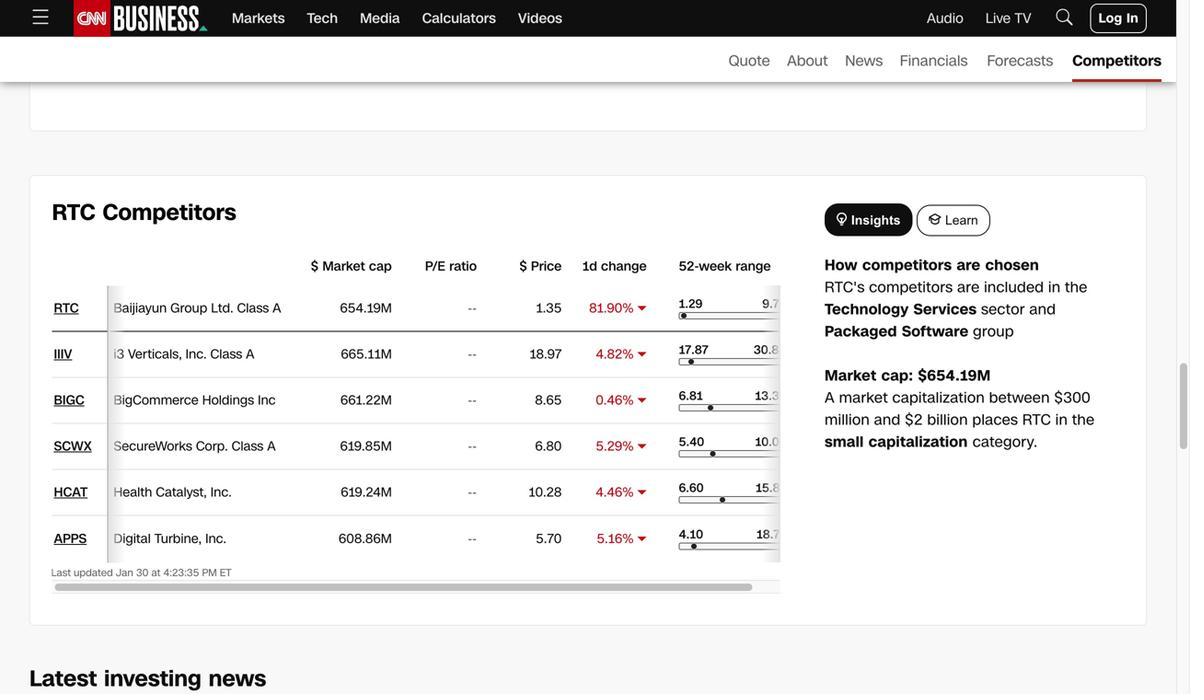 Task type: vqa. For each thing, say whether or not it's contained in the screenshot.
RTC Competitors
yes



Task type: locate. For each thing, give the bounding box(es) containing it.
a
[[273, 299, 281, 317], [246, 345, 255, 363], [825, 387, 835, 408], [267, 437, 276, 455]]

2 are from the top
[[957, 277, 980, 298]]

videos link
[[518, 0, 562, 37]]

$ for $ price
[[519, 257, 527, 275]]

calculators link
[[422, 0, 496, 37]]

52-week range
[[679, 257, 771, 275]]

% down change
[[622, 299, 634, 317]]

0 horizontal spatial and
[[874, 409, 901, 430]]

a up million
[[825, 387, 835, 408]]

1 vertical spatial rtc
[[54, 299, 79, 317]]

2 vertical spatial rtc
[[1023, 409, 1051, 430]]

verticals,
[[128, 345, 182, 363]]

and left $2
[[874, 409, 901, 430]]

0.46
[[596, 391, 622, 409]]

2 vertical spatial class
[[232, 437, 264, 455]]

5.16 %
[[597, 530, 634, 548]]

and inside market cap: $654.19m a market capitalization between $300 million and $2 billion places rtc in the small capitalization category.
[[874, 409, 901, 430]]

0 vertical spatial are
[[957, 255, 981, 275]]

2 $ from the left
[[519, 257, 527, 275]]

% down 5.29 %
[[622, 483, 634, 501]]

-- left 6.80
[[468, 438, 477, 455]]

capitalization up billion
[[892, 387, 985, 408]]

software
[[902, 321, 969, 342]]

-- for 6.80
[[468, 438, 477, 455]]

inc. for verticals,
[[186, 345, 207, 363]]

654.19m
[[340, 299, 392, 317]]

corp.
[[196, 437, 228, 455]]

are up services
[[957, 277, 980, 298]]

1d change
[[582, 257, 647, 275]]

3 -- from the top
[[468, 392, 477, 409]]

search icon image
[[1054, 6, 1076, 28]]

1 vertical spatial capitalization
[[869, 432, 968, 452]]

% up the '0.46 %'
[[622, 345, 634, 363]]

1 vertical spatial and
[[874, 409, 901, 430]]

the right included
[[1065, 277, 1088, 298]]

live
[[986, 9, 1011, 28]]

included
[[984, 277, 1044, 298]]

5 % from the top
[[622, 483, 634, 501]]

1 % from the top
[[622, 299, 634, 317]]

competitors up services
[[869, 277, 953, 298]]

p/e ratio
[[425, 257, 477, 275]]

class
[[237, 299, 269, 317], [210, 345, 242, 363], [232, 437, 264, 455]]

6 -- from the top
[[468, 530, 477, 547]]

news link
[[845, 36, 885, 82]]

0 vertical spatial class
[[237, 299, 269, 317]]

18.97
[[530, 345, 562, 363]]

0 vertical spatial capitalization
[[892, 387, 985, 408]]

0 vertical spatial and
[[1029, 299, 1056, 320]]

1 horizontal spatial market
[[825, 365, 877, 386]]

1 vertical spatial the
[[1072, 409, 1095, 430]]

markets link
[[232, 0, 285, 37]]

cap:
[[881, 365, 913, 386]]

15.87
[[756, 479, 787, 496]]

rtc link
[[54, 299, 79, 317]]

competitors down log in link
[[1073, 51, 1162, 71]]

the
[[1065, 277, 1088, 298], [1072, 409, 1095, 430]]

live tv link
[[986, 9, 1032, 28]]

class right corp.
[[232, 437, 264, 455]]

inc. right verticals,
[[186, 345, 207, 363]]

1 vertical spatial competitors
[[103, 197, 236, 228]]

in
[[1048, 277, 1061, 298], [1056, 409, 1068, 430]]

-- for 1.35
[[468, 300, 477, 316]]

market
[[839, 387, 888, 408]]

0 vertical spatial rtc
[[52, 197, 95, 228]]

and down included
[[1029, 299, 1056, 320]]

$300
[[1054, 387, 1091, 408]]

audio link
[[927, 9, 964, 28]]

% for 4.46
[[622, 483, 634, 501]]

1 horizontal spatial $
[[519, 257, 527, 275]]

bigc link
[[54, 391, 84, 409]]

1 vertical spatial class
[[210, 345, 242, 363]]

0 vertical spatial the
[[1065, 277, 1088, 298]]

last
[[51, 565, 71, 580]]

inc.
[[186, 345, 207, 363], [211, 483, 232, 501], [205, 530, 226, 548]]

--
[[468, 300, 477, 316], [468, 346, 477, 362], [468, 392, 477, 409], [468, 438, 477, 455], [468, 484, 477, 501], [468, 530, 477, 547]]

in right included
[[1048, 277, 1061, 298]]

30
[[136, 565, 149, 580]]

market left cap
[[322, 257, 365, 275]]

6 % from the top
[[622, 530, 634, 548]]

1 horizontal spatial and
[[1029, 299, 1056, 320]]

a down inc
[[267, 437, 276, 455]]

-- for 18.97
[[468, 346, 477, 362]]

inc. for turbine,
[[205, 530, 226, 548]]

$ left 'price'
[[519, 257, 527, 275]]

competitors down insights
[[863, 255, 952, 275]]

et
[[220, 565, 232, 580]]

5 -- from the top
[[468, 484, 477, 501]]

% down 4.46 %
[[622, 530, 634, 548]]

$654.19m
[[918, 365, 991, 386]]

1.35
[[536, 299, 562, 317]]

in
[[1127, 9, 1139, 27]]

about link
[[787, 36, 831, 82]]

%
[[622, 299, 634, 317], [622, 345, 634, 363], [622, 391, 634, 409], [622, 437, 634, 455], [622, 483, 634, 501], [622, 530, 634, 548]]

market cap: $654.19m a market capitalization between $300 million and $2 billion places rtc in the small capitalization category.
[[825, 365, 1095, 452]]

0 horizontal spatial market
[[322, 257, 365, 275]]

ratio
[[449, 257, 477, 275]]

-- left "8.65"
[[468, 392, 477, 409]]

0 horizontal spatial competitors
[[103, 197, 236, 228]]

please try again later.
[[544, 19, 675, 37]]

$2
[[905, 409, 923, 430]]

5.29
[[596, 437, 622, 455]]

-- left "5.70"
[[468, 530, 477, 547]]

updated
[[74, 565, 113, 580]]

calculators
[[422, 9, 496, 28]]

$ left cap
[[311, 257, 319, 275]]

rtc for rtc link
[[54, 299, 79, 317]]

1 vertical spatial in
[[1056, 409, 1068, 430]]

inc. right catalyst,
[[211, 483, 232, 501]]

0 vertical spatial in
[[1048, 277, 1061, 298]]

competitors up title element
[[103, 197, 236, 228]]

about
[[787, 51, 828, 71]]

$ for $ market cap
[[311, 257, 319, 275]]

inc. up pm
[[205, 530, 226, 548]]

p/e
[[425, 257, 445, 275]]

0 vertical spatial inc.
[[186, 345, 207, 363]]

rtc competitors
[[52, 197, 236, 228]]

5.29 %
[[596, 437, 634, 455]]

4 -- from the top
[[468, 438, 477, 455]]

4:23:35
[[163, 565, 199, 580]]

a up holdings on the bottom left of the page
[[246, 345, 255, 363]]

rtc for rtc competitors
[[52, 197, 95, 228]]

0 vertical spatial competitors
[[863, 255, 952, 275]]

class right ltd.
[[237, 299, 269, 317]]

17.87
[[679, 341, 709, 358]]

learn
[[942, 213, 978, 227]]

% up 4.46 %
[[622, 437, 634, 455]]

-- down ratio
[[468, 300, 477, 316]]

1 -- from the top
[[468, 300, 477, 316]]

% down '4.82 %'
[[622, 391, 634, 409]]

insights
[[848, 213, 901, 227]]

2 -- from the top
[[468, 346, 477, 362]]

% for 4.82
[[622, 345, 634, 363]]

competitors
[[863, 255, 952, 275], [869, 277, 953, 298]]

-- left 18.97
[[468, 346, 477, 362]]

4.46
[[596, 483, 622, 501]]

0 horizontal spatial $
[[311, 257, 319, 275]]

market up market
[[825, 365, 877, 386]]

1 $ from the left
[[311, 257, 319, 275]]

chosen
[[986, 255, 1039, 275]]

2 % from the top
[[622, 345, 634, 363]]

% for 5.16
[[622, 530, 634, 548]]

tech link
[[307, 0, 338, 37]]

financials
[[900, 51, 968, 71]]

2 vertical spatial inc.
[[205, 530, 226, 548]]

in down $300
[[1056, 409, 1068, 430]]

1 horizontal spatial competitors
[[1073, 51, 1162, 71]]

sector
[[981, 299, 1025, 320]]

media
[[360, 9, 400, 28]]

% for 0.46
[[622, 391, 634, 409]]

apps
[[54, 530, 87, 548]]

the inside how competitors are chosen rtc's competitors are included in the technology services sector and packaged software group
[[1065, 277, 1088, 298]]

the down $300
[[1072, 409, 1095, 430]]

range
[[736, 257, 771, 275]]

3 % from the top
[[622, 391, 634, 409]]

capitalization down $2
[[869, 432, 968, 452]]

30.84
[[754, 341, 787, 358]]

apps link
[[54, 530, 87, 548]]

1 vertical spatial inc.
[[211, 483, 232, 501]]

holdings
[[202, 391, 254, 409]]

inc. for catalyst,
[[211, 483, 232, 501]]

4 % from the top
[[622, 437, 634, 455]]

4.10
[[679, 526, 703, 542]]

forecasts link
[[987, 36, 1058, 82]]

1 vertical spatial are
[[957, 277, 980, 298]]

in inside how competitors are chosen rtc's competitors are included in the technology services sector and packaged software group
[[1048, 277, 1061, 298]]

10.28
[[529, 483, 562, 501]]

1 vertical spatial market
[[825, 365, 877, 386]]

class up holdings on the bottom left of the page
[[210, 345, 242, 363]]

-- left 10.28 at the bottom left of the page
[[468, 484, 477, 501]]

the inside market cap: $654.19m a market capitalization between $300 million and $2 billion places rtc in the small capitalization category.
[[1072, 409, 1095, 430]]

and inside how competitors are chosen rtc's competitors are included in the technology services sector and packaged software group
[[1029, 299, 1056, 320]]

bigc
[[54, 391, 84, 409]]

are left chosen
[[957, 255, 981, 275]]

baijiayun
[[114, 299, 167, 317]]



Task type: describe. For each thing, give the bounding box(es) containing it.
financials link
[[900, 36, 973, 82]]

class for ltd.
[[237, 299, 269, 317]]

% for 5.29
[[622, 437, 634, 455]]

tv
[[1015, 9, 1032, 28]]

6.80
[[535, 437, 562, 455]]

how competitors are chosen rtc's competitors are included in the technology services sector and packaged software group
[[825, 255, 1088, 342]]

log
[[1099, 9, 1122, 27]]

4.82 %
[[596, 345, 634, 363]]

-- for 8.65
[[468, 392, 477, 409]]

learn button
[[917, 205, 990, 236]]

services
[[914, 299, 977, 320]]

i3 verticals, inc. class a
[[114, 345, 255, 363]]

0 vertical spatial competitors
[[1073, 51, 1162, 71]]

4.82
[[596, 345, 622, 363]]

places
[[972, 409, 1018, 430]]

4.46 %
[[596, 483, 634, 501]]

6.60
[[679, 479, 704, 496]]

hcat link
[[54, 483, 88, 501]]

% for 81.90
[[622, 299, 634, 317]]

insights button
[[825, 203, 913, 236]]

quote link
[[729, 36, 772, 82]]

bigcommerce
[[114, 391, 199, 409]]

-- for 5.70
[[468, 530, 477, 547]]

title element
[[107, 254, 320, 278]]

secureworks corp. class a
[[114, 437, 276, 455]]

in inside market cap: $654.19m a market capitalization between $300 million and $2 billion places rtc in the small capitalization category.
[[1056, 409, 1068, 430]]

class for inc.
[[210, 345, 242, 363]]

scwx link
[[54, 437, 92, 455]]

try
[[588, 19, 604, 37]]

8.65
[[535, 391, 562, 409]]

tech
[[307, 9, 338, 28]]

pm
[[202, 565, 217, 580]]

-- for 10.28
[[468, 484, 477, 501]]

videos
[[518, 9, 562, 28]]

price
[[531, 257, 562, 275]]

9.70
[[762, 295, 787, 312]]

619.85m
[[340, 437, 392, 455]]

619.24m
[[341, 483, 392, 501]]

later.
[[645, 19, 675, 37]]

last updated jan 30 at 4:23:35 pm et
[[51, 565, 232, 580]]

forecasts
[[987, 51, 1053, 71]]

between
[[989, 387, 1050, 408]]

661.22m
[[340, 391, 392, 409]]

5.70
[[536, 530, 562, 548]]

i3
[[114, 345, 124, 363]]

health catalyst, inc.
[[114, 483, 232, 501]]

please
[[544, 19, 584, 37]]

1 vertical spatial competitors
[[869, 277, 953, 298]]

0 vertical spatial market
[[322, 257, 365, 275]]

a inside market cap: $654.19m a market capitalization between $300 million and $2 billion places rtc in the small capitalization category.
[[825, 387, 835, 408]]

how
[[825, 255, 858, 275]]

inc
[[258, 391, 276, 409]]

turbine,
[[154, 530, 202, 548]]

hcat
[[54, 483, 88, 501]]

change
[[601, 257, 647, 275]]

catalyst,
[[156, 483, 207, 501]]

13.39
[[755, 387, 787, 404]]

$ price
[[519, 257, 562, 275]]

small
[[825, 432, 864, 452]]

group
[[973, 321, 1014, 342]]

5.16
[[597, 530, 622, 548]]

market inside market cap: $654.19m a market capitalization between $300 million and $2 billion places rtc in the small capitalization category.
[[825, 365, 877, 386]]

0.46 %
[[596, 391, 634, 409]]

iiiv link
[[54, 345, 72, 363]]

665.11m
[[341, 345, 392, 363]]

live tv
[[986, 9, 1032, 28]]

rtc inside market cap: $654.19m a market capitalization between $300 million and $2 billion places rtc in the small capitalization category.
[[1023, 409, 1051, 430]]

category.
[[973, 432, 1038, 452]]

52-
[[679, 257, 699, 275]]

$ market cap
[[311, 257, 392, 275]]

jan
[[116, 565, 133, 580]]

a right ltd.
[[273, 299, 281, 317]]

baijiayun group ltd. class a
[[114, 299, 281, 317]]

packaged
[[825, 321, 897, 342]]

bigcommerce holdings inc
[[114, 391, 276, 409]]

ltd.
[[211, 299, 233, 317]]

log in
[[1099, 9, 1139, 27]]

again
[[608, 19, 641, 37]]

news
[[845, 51, 883, 71]]

at
[[151, 565, 160, 580]]

competitors link
[[1073, 36, 1162, 82]]

1 are from the top
[[957, 255, 981, 275]]

million
[[825, 409, 870, 430]]

81.90 %
[[589, 299, 634, 317]]

1d
[[582, 257, 597, 275]]

open menu icon image
[[29, 6, 52, 28]]

1.29
[[679, 295, 703, 312]]

cap
[[369, 257, 392, 275]]

18.77
[[757, 526, 787, 542]]

6.81
[[679, 387, 703, 404]]



